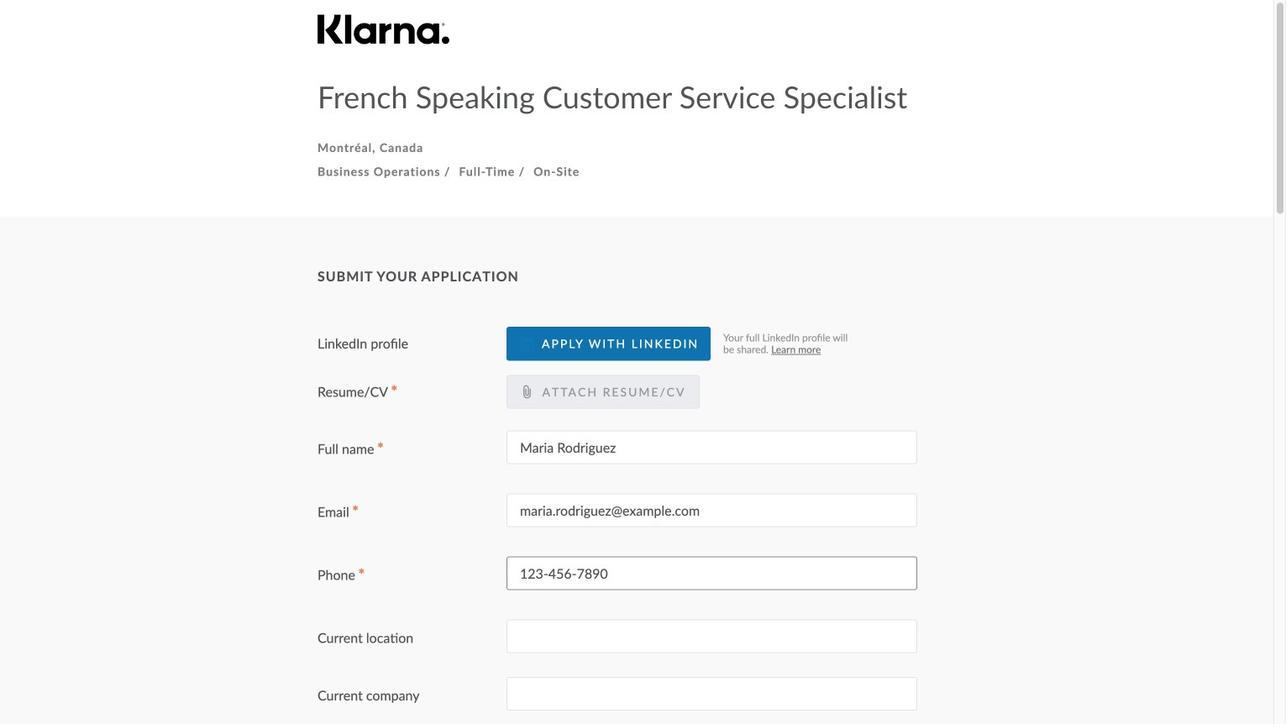 Task type: locate. For each thing, give the bounding box(es) containing it.
None email field
[[507, 494, 918, 527]]

paperclip image
[[520, 385, 534, 399]]

None text field
[[507, 431, 918, 464], [507, 557, 918, 590], [507, 677, 918, 711], [507, 431, 918, 464], [507, 557, 918, 590], [507, 677, 918, 711]]

None text field
[[507, 620, 918, 653]]



Task type: vqa. For each thing, say whether or not it's contained in the screenshot.
Nuvoair Logo
no



Task type: describe. For each thing, give the bounding box(es) containing it.
klarna logo image
[[318, 15, 449, 44]]



